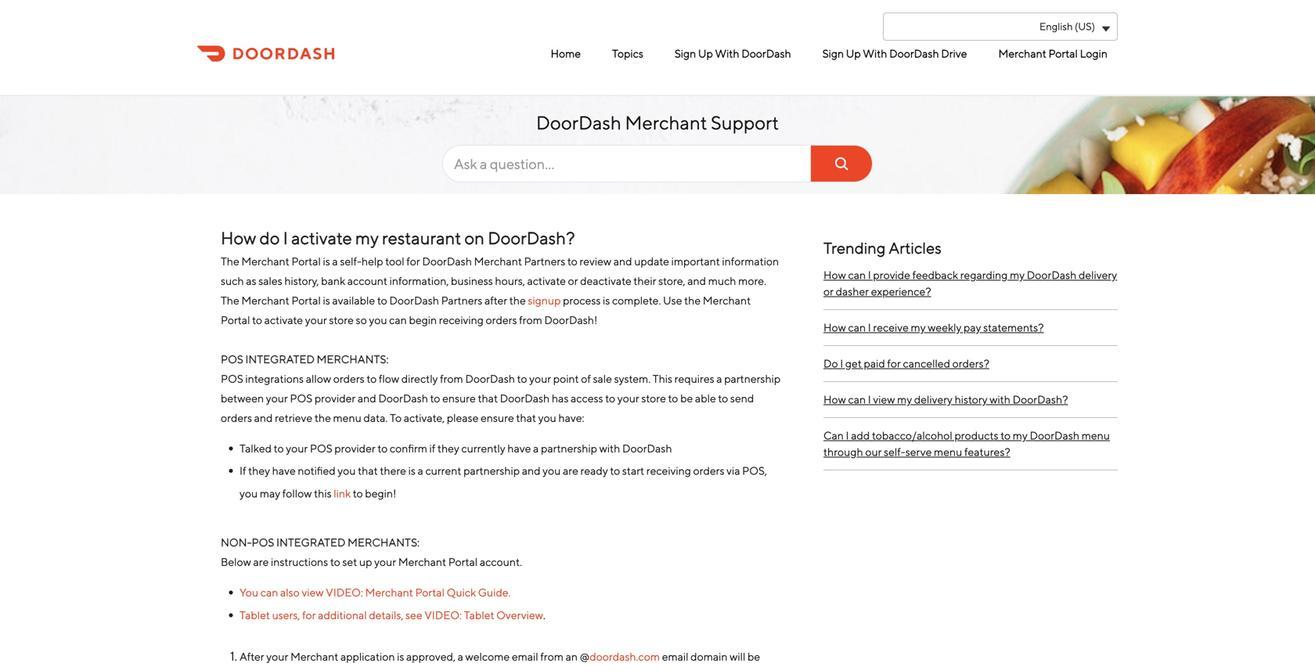 Task type: locate. For each thing, give the bounding box(es) containing it.
a inside pos integrations allow orders to flow directly from doordash to your point of sale system. this requires a partnership between your pos provider and doordash to ensure that doordash has access to your store to be able to send orders and retrieve the menu data. to activate, please ensure that you have:
[[717, 372, 722, 385]]

1 vertical spatial they
[[248, 464, 270, 477]]

i left the add
[[846, 429, 849, 442]]

menu
[[438, 41, 1112, 67]]

0 vertical spatial merchants:
[[317, 353, 389, 365]]

my down do i get paid for cancelled orders?
[[897, 393, 912, 406]]

i right do
[[283, 228, 288, 248]]

2 horizontal spatial menu
[[1082, 429, 1110, 442]]

can right the you on the left bottom of the page
[[261, 586, 278, 599]]

also
[[280, 586, 300, 599]]

1 vertical spatial store
[[642, 392, 666, 405]]

1 vertical spatial for
[[887, 357, 901, 370]]

orders?
[[953, 357, 990, 370]]

review
[[580, 255, 612, 268]]

provider
[[315, 392, 356, 405], [335, 442, 376, 455]]

partners down "business"
[[441, 294, 483, 307]]

0 vertical spatial that
[[478, 392, 498, 405]]

store inside pos integrations allow orders to flow directly from doordash to your point of sale system. this requires a partnership between your pos provider and doordash to ensure that doordash has access to your store to be able to send orders and retrieve the menu data. to activate, please ensure that you have:
[[642, 392, 666, 405]]

1 vertical spatial the
[[221, 294, 239, 307]]

pos,
[[742, 464, 767, 477]]

up for sign up with doordash drive
[[846, 47, 861, 60]]

orders inside "if they have notified you that there is a current partnership and you are ready to start receiving orders via pos, you may follow this"
[[693, 464, 725, 477]]

merchant up see
[[398, 556, 446, 569]]

0 horizontal spatial partnership
[[464, 464, 520, 477]]

you can also view video: merchant portal quick guide.
[[240, 586, 511, 599]]

self-
[[340, 255, 362, 268], [884, 446, 906, 458]]

to right the able on the right of page
[[718, 392, 728, 405]]

1 horizontal spatial up
[[698, 47, 713, 60]]

retrieve
[[275, 411, 313, 424]]

1 vertical spatial self-
[[884, 446, 906, 458]]

0 vertical spatial video:
[[326, 586, 363, 599]]

activate
[[291, 228, 352, 248], [527, 274, 566, 287], [264, 313, 303, 326]]

orders down the after
[[486, 313, 517, 326]]

my for weekly
[[911, 321, 926, 334]]

and left the ready
[[522, 464, 541, 477]]

email right "welcome"
[[512, 650, 538, 663]]

to inside non-pos integrated merchants: below are instructions to set up your merchant portal account.
[[330, 556, 340, 569]]

view
[[873, 393, 895, 406], [302, 586, 324, 599]]

2 horizontal spatial that
[[516, 411, 536, 424]]

to up there
[[378, 442, 388, 455]]

the right use
[[684, 294, 701, 307]]

1 horizontal spatial doordash?
[[1013, 393, 1068, 406]]

your inside non-pos integrated merchants: below are instructions to set up your merchant portal account.
[[374, 556, 396, 569]]

can up dasher
[[848, 269, 866, 281]]

that left 'have:' on the bottom of the page
[[516, 411, 536, 424]]

doordash right products
[[1030, 429, 1080, 442]]

from right directly in the left of the page
[[440, 372, 463, 385]]

1 vertical spatial video:
[[425, 609, 462, 622]]

can right so
[[389, 313, 407, 326]]

your up notified
[[286, 442, 308, 455]]

1 vertical spatial delivery
[[914, 393, 953, 406]]

do i get paid for cancelled orders? link
[[824, 346, 1118, 382]]

1 vertical spatial partners
[[441, 294, 483, 307]]

to inside can i add tobacco/alcohol products to my doordash menu through our self-serve menu features?
[[1001, 429, 1011, 442]]

(us)
[[1075, 20, 1095, 32]]

0 horizontal spatial are
[[253, 556, 269, 569]]

0 horizontal spatial for
[[302, 609, 316, 622]]

my for restaurant
[[355, 228, 379, 248]]

domain
[[691, 650, 728, 663]]

the down "such"
[[221, 294, 239, 307]]

1 vertical spatial integrated
[[276, 536, 346, 549]]

2 horizontal spatial the
[[684, 294, 701, 307]]

partnership down currently
[[464, 464, 520, 477]]

can down get
[[848, 393, 866, 406]]

1 horizontal spatial self-
[[884, 446, 906, 458]]

how can i view my delivery history with doordash?
[[824, 393, 1068, 406]]

how up or
[[824, 269, 846, 281]]

your inside the process is complete. use the merchant portal to activate your store so you can begin receiving orders from doordash!
[[305, 313, 327, 326]]

a right requires
[[717, 372, 722, 385]]

information
[[722, 255, 779, 268]]

store
[[329, 313, 354, 326], [642, 392, 666, 405]]

2 vertical spatial from
[[540, 650, 564, 663]]

1 vertical spatial menu
[[1082, 429, 1110, 442]]

to left the review
[[568, 255, 578, 268]]

do
[[260, 228, 280, 248]]

how for how can i view my delivery history with doordash?
[[824, 393, 846, 406]]

0 horizontal spatial email
[[512, 650, 538, 663]]

2 vertical spatial activate
[[264, 313, 303, 326]]

delivery inside how can i provide feedback regarding my doordash delivery or dasher experience?
[[1079, 269, 1117, 281]]

begin receiving
[[409, 313, 484, 326]]

0 vertical spatial be
[[680, 392, 693, 405]]

support
[[711, 112, 779, 134]]

the right retrieve
[[315, 411, 331, 424]]

doordash up please
[[465, 372, 515, 385]]

such
[[221, 274, 244, 287]]

video: up additional
[[326, 586, 363, 599]]

pos
[[221, 353, 243, 365], [221, 372, 243, 385], [290, 392, 313, 405], [310, 442, 333, 455], [252, 536, 274, 549]]

the up "such"
[[221, 255, 239, 268]]

and down important
[[688, 274, 706, 287]]

0 horizontal spatial video:
[[326, 586, 363, 599]]

0 horizontal spatial self-
[[340, 255, 362, 268]]

drive
[[941, 47, 967, 60]]

portal up quick
[[448, 556, 478, 569]]

my right products
[[1013, 429, 1028, 442]]

1 vertical spatial have
[[272, 464, 296, 477]]

do
[[824, 357, 838, 370]]

talked to your pos provider to confirm if they currently have a partnership with doordash
[[240, 442, 672, 455]]

partners
[[524, 255, 566, 268], [441, 294, 483, 307]]

0 vertical spatial self-
[[340, 255, 362, 268]]

to inside "if they have notified you that there is a current partnership and you are ready to start receiving orders via pos, you may follow this"
[[610, 464, 620, 477]]

ensure up currently
[[481, 411, 514, 424]]

how can i provide feedback regarding my doordash delivery or dasher experience? link
[[824, 258, 1118, 310]]

0 vertical spatial the
[[221, 255, 239, 268]]

sales
[[259, 274, 282, 287]]

menu
[[333, 411, 362, 424], [1082, 429, 1110, 442], [934, 446, 963, 458]]

doordash up the statements?
[[1027, 269, 1077, 281]]

0 horizontal spatial have
[[272, 464, 296, 477]]

view for i
[[873, 393, 895, 406]]

is down or deactivate
[[603, 294, 610, 307]]

notified
[[298, 464, 336, 477]]

allow
[[306, 372, 331, 385]]

my left weekly
[[911, 321, 926, 334]]

2 horizontal spatial for
[[887, 357, 901, 370]]

1 horizontal spatial video:
[[425, 609, 462, 622]]

to left 'start'
[[610, 464, 620, 477]]

1 horizontal spatial tablet
[[464, 609, 494, 622]]

my up 'help'
[[355, 228, 379, 248]]

1 horizontal spatial partners
[[524, 255, 566, 268]]

0 vertical spatial view
[[873, 393, 895, 406]]

to left set at the bottom left of page
[[330, 556, 340, 569]]

ensure up please
[[442, 392, 476, 405]]

Ask a question... text field
[[442, 145, 873, 182]]

merchants: up allow
[[317, 353, 389, 365]]

portal down history,
[[292, 294, 321, 307]]

2 sign from the left
[[823, 47, 844, 60]]

on
[[465, 228, 485, 248]]

currently
[[462, 442, 506, 455]]

0 horizontal spatial delivery
[[914, 393, 953, 406]]

with
[[715, 47, 740, 60], [863, 47, 887, 60], [990, 393, 1011, 406], [599, 442, 620, 455]]

1 vertical spatial from
[[440, 372, 463, 385]]

users,
[[272, 609, 300, 622]]

you can also view video: merchant portal quick guide. link
[[240, 586, 511, 599]]

be inside pos integrations allow orders to flow directly from doordash to your point of sale system. this requires a partnership between your pos provider and doordash to ensure that doordash has access to your store to be able to send orders and retrieve the menu data. to activate, please ensure that you have:
[[680, 392, 693, 405]]

your down integrations
[[266, 392, 288, 405]]

store inside the process is complete. use the merchant portal to activate your store so you can begin receiving orders from doordash!
[[329, 313, 354, 326]]

for right paid
[[887, 357, 901, 370]]

to down this
[[668, 392, 678, 405]]

sign for sign up with doordash drive
[[823, 47, 844, 60]]

complete.
[[612, 294, 661, 307]]

topics
[[612, 47, 644, 60]]

your up pos integrated merchants:
[[305, 313, 327, 326]]

1 horizontal spatial delivery
[[1079, 269, 1117, 281]]

activate down sales
[[264, 313, 303, 326]]

from left an
[[540, 650, 564, 663]]

1 email from the left
[[512, 650, 538, 663]]

doordash? right history
[[1013, 393, 1068, 406]]

merchant up sales
[[241, 255, 289, 268]]

tablet down the you on the left bottom of the page
[[240, 609, 270, 622]]

the inside pos integrations allow orders to flow directly from doordash to your point of sale system. this requires a partnership between your pos provider and doordash to ensure that doordash has access to your store to be able to send orders and retrieve the menu data. to activate, please ensure that you have:
[[315, 411, 331, 424]]

have up follow
[[272, 464, 296, 477]]

0 vertical spatial integrated
[[245, 353, 315, 365]]

1 horizontal spatial be
[[748, 650, 760, 663]]

can inside how can i receive my weekly pay statements? link
[[848, 321, 866, 334]]

1 horizontal spatial view
[[873, 393, 895, 406]]

doordash
[[742, 47, 791, 60], [890, 47, 939, 60], [536, 112, 622, 134], [422, 255, 472, 268], [1027, 269, 1077, 281], [389, 294, 439, 307], [465, 372, 515, 385], [378, 392, 428, 405], [500, 392, 550, 405], [1030, 429, 1080, 442], [622, 442, 672, 455]]

1 horizontal spatial ensure
[[481, 411, 514, 424]]

i for activate
[[283, 228, 288, 248]]

sign
[[675, 47, 696, 60], [823, 47, 844, 60]]

0 vertical spatial partnership
[[724, 372, 781, 385]]

you
[[240, 586, 258, 599]]

can inside how can i provide feedback regarding my doordash delivery or dasher experience?
[[848, 269, 866, 281]]

1 vertical spatial be
[[748, 650, 760, 663]]

provider down allow
[[315, 392, 356, 405]]

your right after
[[266, 650, 288, 663]]

orders left via
[[693, 464, 725, 477]]

how inside how can i provide feedback regarding my doordash delivery or dasher experience?
[[824, 269, 846, 281]]

1 sign from the left
[[675, 47, 696, 60]]

you inside the process is complete. use the merchant portal to activate your store so you can begin receiving orders from doordash!
[[369, 313, 387, 326]]

0 horizontal spatial the
[[315, 411, 331, 424]]

0 horizontal spatial sign
[[675, 47, 696, 60]]

can inside how can i view my delivery history with doordash? link
[[848, 393, 866, 406]]

via
[[727, 464, 740, 477]]

directly
[[401, 372, 438, 385]]

2 horizontal spatial partnership
[[724, 372, 781, 385]]

that up please
[[478, 392, 498, 405]]

1 horizontal spatial that
[[478, 392, 498, 405]]

a up "if they have notified you that there is a current partnership and you are ready to start receiving orders via pos, you may follow this"
[[533, 442, 539, 455]]

non-
[[221, 536, 252, 549]]

to down as
[[252, 313, 262, 326]]

a left current
[[418, 464, 423, 477]]

doordash inside "link"
[[890, 47, 939, 60]]

1 horizontal spatial store
[[642, 392, 666, 405]]

email domain will be
[[240, 650, 760, 663]]

to up activate,
[[430, 392, 440, 405]]

0 vertical spatial delivery
[[1079, 269, 1117, 281]]

merchant portal login link
[[995, 41, 1112, 67]]

details,
[[369, 609, 404, 622]]

2 vertical spatial partnership
[[464, 464, 520, 477]]

our
[[865, 446, 882, 458]]

are right 'below'
[[253, 556, 269, 569]]

pos integrations allow orders to flow directly from doordash to your point of sale system. this requires a partnership between your pos provider and doordash to ensure that doordash has access to your store to be able to send orders and retrieve the menu data. to activate, please ensure that you have:
[[221, 372, 781, 424]]

2 vertical spatial menu
[[934, 446, 963, 458]]

0 vertical spatial from
[[519, 313, 542, 326]]

to right talked
[[274, 442, 284, 455]]

self- up account
[[340, 255, 362, 268]]

can
[[824, 429, 844, 442]]

1 vertical spatial merchants:
[[348, 536, 420, 549]]

are left the ready
[[563, 464, 579, 477]]

0 horizontal spatial tablet
[[240, 609, 270, 622]]

0 vertical spatial doordash?
[[488, 228, 575, 248]]

2 vertical spatial that
[[358, 464, 378, 477]]

have right currently
[[508, 442, 531, 455]]

1 vertical spatial are
[[253, 556, 269, 569]]

as
[[246, 274, 256, 287]]

you
[[369, 313, 387, 326], [538, 411, 557, 424], [338, 464, 356, 477], [543, 464, 561, 477], [240, 487, 258, 500]]

0 vertical spatial are
[[563, 464, 579, 477]]

feedback
[[913, 269, 958, 281]]

history,
[[284, 274, 319, 287]]

how up do on the right
[[824, 321, 846, 334]]

0 horizontal spatial view
[[302, 586, 324, 599]]

2 email from the left
[[662, 650, 689, 663]]

2 horizontal spatial up
[[846, 47, 861, 60]]

1 horizontal spatial sign
[[823, 47, 844, 60]]

1 horizontal spatial they
[[438, 442, 459, 455]]

partnership inside "if they have notified you that there is a current partnership and you are ready to start receiving orders via pos, you may follow this"
[[464, 464, 520, 477]]

1 horizontal spatial are
[[563, 464, 579, 477]]

0 vertical spatial menu
[[333, 411, 362, 424]]

doordash left drive
[[890, 47, 939, 60]]

to inside the process is complete. use the merchant portal to activate your store so you can begin receiving orders from doordash!
[[252, 313, 262, 326]]

integrated up integrations
[[245, 353, 315, 365]]

for right users, at the bottom left of page
[[302, 609, 316, 622]]

a inside the merchant portal is a self-help tool for doordash merchant partners to review and update important information such as sales history, bank account information, business hours, activate or deactivate their store, and much more. the merchant portal is available to doordash partners after the
[[332, 255, 338, 268]]

0 horizontal spatial ensure
[[442, 392, 476, 405]]

1 horizontal spatial email
[[662, 650, 689, 663]]

0 horizontal spatial that
[[358, 464, 378, 477]]

video: down quick
[[425, 609, 462, 622]]

is inside the process is complete. use the merchant portal to activate your store so you can begin receiving orders from doordash!
[[603, 294, 610, 307]]

email left domain
[[662, 650, 689, 663]]

portal
[[1049, 47, 1078, 60], [292, 255, 321, 268], [292, 294, 321, 307], [221, 313, 250, 326], [448, 556, 478, 569], [415, 586, 445, 599]]

merchants: up set at the bottom left of page
[[348, 536, 420, 549]]

are
[[563, 464, 579, 477], [253, 556, 269, 569]]

self- inside the merchant portal is a self-help tool for doordash merchant partners to review and update important information such as sales history, bank account information, business hours, activate or deactivate their store, and much more. the merchant portal is available to doordash partners after the
[[340, 255, 362, 268]]

1 horizontal spatial for
[[407, 255, 420, 268]]

0 vertical spatial partners
[[524, 255, 566, 268]]

integrated up instructions
[[276, 536, 346, 549]]

1 vertical spatial view
[[302, 586, 324, 599]]

business
[[451, 274, 493, 287]]

has
[[552, 392, 569, 405]]

1 the from the top
[[221, 255, 239, 268]]

can for you can also view video: merchant portal quick guide.
[[261, 586, 278, 599]]

partnership down 'have:' on the bottom of the page
[[541, 442, 597, 455]]

can i add tobacco/alcohol products to my doordash menu through our self-serve menu features? link
[[824, 418, 1118, 471]]

i inside how can i provide feedback regarding my doordash delivery or dasher experience?
[[868, 269, 871, 281]]

that
[[478, 392, 498, 405], [516, 411, 536, 424], [358, 464, 378, 477]]

important
[[671, 255, 720, 268]]

data.
[[364, 411, 388, 424]]

from down signup link
[[519, 313, 542, 326]]

able
[[695, 392, 716, 405]]

i down paid
[[868, 393, 871, 406]]

0 vertical spatial provider
[[315, 392, 356, 405]]

merchant down preferred language, english (us) button
[[999, 47, 1047, 60]]

1 vertical spatial activate
[[527, 274, 566, 287]]

email inside email domain will be
[[662, 650, 689, 663]]

sign up with doordash drive link
[[819, 41, 971, 67]]

how for how do i activate my restaurant on doordash?
[[221, 228, 256, 248]]

0 vertical spatial ensure
[[442, 392, 476, 405]]

0 vertical spatial store
[[329, 313, 354, 326]]

i
[[283, 228, 288, 248], [868, 269, 871, 281], [868, 321, 871, 334], [840, 357, 843, 370], [868, 393, 871, 406], [846, 429, 849, 442]]

process
[[563, 294, 601, 307]]

1 horizontal spatial have
[[508, 442, 531, 455]]

available
[[332, 294, 375, 307]]

sign inside "link"
[[823, 47, 844, 60]]

0 horizontal spatial doordash?
[[488, 228, 575, 248]]

self- right our
[[884, 446, 906, 458]]

from inside pos integrations allow orders to flow directly from doordash to your point of sale system. this requires a partnership between your pos provider and doordash to ensure that doordash has access to your store to be able to send orders and retrieve the menu data. to activate, please ensure that you have:
[[440, 372, 463, 385]]

1 horizontal spatial the
[[510, 294, 526, 307]]

they inside "if they have notified you that there is a current partnership and you are ready to start receiving orders via pos, you may follow this"
[[248, 464, 270, 477]]

see
[[406, 609, 422, 622]]

activate up bank
[[291, 228, 352, 248]]

be
[[680, 392, 693, 405], [748, 650, 760, 663]]

doordash? up hours, at the left of page
[[488, 228, 575, 248]]

view right 'also'
[[302, 586, 324, 599]]

can for how can i receive my weekly pay statements?
[[848, 321, 866, 334]]

0 horizontal spatial store
[[329, 313, 354, 326]]

the down hours, at the left of page
[[510, 294, 526, 307]]

have
[[508, 442, 531, 455], [272, 464, 296, 477]]

how up the can
[[824, 393, 846, 406]]

0 vertical spatial have
[[508, 442, 531, 455]]

1 horizontal spatial partnership
[[541, 442, 597, 455]]

0 horizontal spatial be
[[680, 392, 693, 405]]

merchants:
[[317, 353, 389, 365], [348, 536, 420, 549]]

doordash up "business"
[[422, 255, 472, 268]]

0 horizontal spatial menu
[[333, 411, 362, 424]]

set
[[342, 556, 357, 569]]

1 vertical spatial ensure
[[481, 411, 514, 424]]

portal up history,
[[292, 255, 321, 268]]

ready
[[581, 464, 608, 477]]

and down between
[[254, 411, 273, 424]]

partners up signup
[[524, 255, 566, 268]]

to left "point"
[[517, 372, 527, 385]]

up
[[698, 47, 713, 60], [846, 47, 861, 60], [359, 556, 372, 569]]

0 horizontal spatial up
[[359, 556, 372, 569]]

up inside "link"
[[846, 47, 861, 60]]

0 horizontal spatial they
[[248, 464, 270, 477]]

2 vertical spatial for
[[302, 609, 316, 622]]

how
[[221, 228, 256, 248], [824, 269, 846, 281], [824, 321, 846, 334], [824, 393, 846, 406]]

signup
[[528, 294, 561, 307]]

doordash!
[[545, 313, 598, 326]]

merchant help home image
[[197, 44, 334, 63]]

is
[[323, 255, 330, 268], [323, 294, 330, 307], [603, 294, 610, 307], [408, 464, 416, 477], [397, 650, 404, 663]]

0 vertical spatial for
[[407, 255, 420, 268]]

can for how can i provide feedback regarding my doordash delivery or dasher experience?
[[848, 269, 866, 281]]



Task type: vqa. For each thing, say whether or not it's contained in the screenshot.
the I
yes



Task type: describe. For each thing, give the bounding box(es) containing it.
doordash up support
[[742, 47, 791, 60]]

application
[[341, 650, 395, 663]]

pos inside non-pos integrated merchants: below are instructions to set up your merchant portal account.
[[252, 536, 274, 549]]

restaurant
[[382, 228, 461, 248]]

merchants: inside non-pos integrated merchants: below are instructions to set up your merchant portal account.
[[348, 536, 420, 549]]

flow
[[379, 372, 399, 385]]

provider inside pos integrations allow orders to flow directly from doordash to your point of sale system. this requires a partnership between your pos provider and doordash to ensure that doordash has access to your store to be able to send orders and retrieve the menu data. to activate, please ensure that you have:
[[315, 392, 356, 405]]

is down bank
[[323, 294, 330, 307]]

doordash inside can i add tobacco/alcohol products to my doordash menu through our self-serve menu features?
[[1030, 429, 1080, 442]]

send
[[730, 392, 754, 405]]

login
[[1080, 47, 1108, 60]]

tablet users, for additional details, see video: tablet overview .
[[240, 609, 546, 622]]

there
[[380, 464, 406, 477]]

2 tablet from the left
[[464, 609, 494, 622]]

self- inside can i add tobacco/alcohol products to my doordash menu through our self-serve menu features?
[[884, 446, 906, 458]]

how can i view my delivery history with doordash? link
[[824, 382, 1118, 418]]

link to begin!
[[334, 487, 398, 500]]

statements?
[[984, 321, 1044, 334]]

1 vertical spatial doordash?
[[1013, 393, 1068, 406]]

can i add tobacco/alcohol products to my doordash menu through our self-serve menu features?
[[824, 429, 1110, 458]]

doordash left has
[[500, 392, 550, 405]]

can inside the process is complete. use the merchant portal to activate your store so you can begin receiving orders from doordash!
[[389, 313, 407, 326]]

0 vertical spatial activate
[[291, 228, 352, 248]]

my inside how can i provide feedback regarding my doordash delivery or dasher experience?
[[1010, 269, 1025, 281]]

use
[[663, 294, 682, 307]]

overview
[[497, 609, 543, 622]]

home
[[551, 47, 581, 60]]

orders inside the process is complete. use the merchant portal to activate your store so you can begin receiving orders from doordash!
[[486, 313, 517, 326]]

if
[[430, 442, 436, 455]]

english (us)
[[1040, 20, 1095, 32]]

menu containing home
[[438, 41, 1112, 67]]

how for how can i provide feedback regarding my doordash delivery or dasher experience?
[[824, 269, 846, 281]]

1 vertical spatial that
[[516, 411, 536, 424]]

is up bank
[[323, 255, 330, 268]]

access
[[571, 392, 603, 405]]

2 the from the top
[[221, 294, 239, 307]]

through
[[824, 446, 863, 458]]

you up the link link
[[338, 464, 356, 477]]

guide.
[[478, 586, 511, 599]]

to down account
[[377, 294, 387, 307]]

1 tablet from the left
[[240, 609, 270, 622]]

merchant up ask a question... text box
[[625, 112, 707, 134]]

sign for sign up with doordash
[[675, 47, 696, 60]]

trending articles
[[824, 239, 942, 257]]

more.
[[738, 274, 767, 287]]

after your merchant application is approved, a welcome email from an @ doordash.com
[[240, 650, 660, 663]]

a inside "if they have notified you that there is a current partnership and you are ready to start receiving orders via pos, you may follow this"
[[418, 464, 423, 477]]

the inside the merchant portal is a self-help tool for doordash merchant partners to review and update important information such as sales history, bank account information, business hours, activate or deactivate their store, and much more. the merchant portal is available to doordash partners after the
[[510, 294, 526, 307]]

paid
[[864, 357, 885, 370]]

get
[[846, 357, 862, 370]]

orders right allow
[[333, 372, 365, 385]]

up for sign up with doordash
[[698, 47, 713, 60]]

merchant up hours, at the left of page
[[474, 255, 522, 268]]

view for also
[[302, 586, 324, 599]]

up inside non-pos integrated merchants: below are instructions to set up your merchant portal account.
[[359, 556, 372, 569]]

english
[[1040, 20, 1073, 32]]

welcome
[[466, 650, 510, 663]]

how can i receive my weekly pay statements? link
[[824, 310, 1118, 346]]

merchant inside merchant portal login link
[[999, 47, 1047, 60]]

merchant down additional
[[290, 650, 338, 663]]

this
[[653, 372, 673, 385]]

receive
[[873, 321, 909, 334]]

and inside "if they have notified you that there is a current partnership and you are ready to start receiving orders via pos, you may follow this"
[[522, 464, 541, 477]]

integrated inside non-pos integrated merchants: below are instructions to set up your merchant portal account.
[[276, 536, 346, 549]]

partnership inside pos integrations allow orders to flow directly from doordash to your point of sale system. this requires a partnership between your pos provider and doordash to ensure that doordash has access to your store to be able to send orders and retrieve the menu data. to activate, please ensure that you have:
[[724, 372, 781, 385]]

doordash down the home link
[[536, 112, 622, 134]]

their
[[634, 274, 656, 287]]

1 vertical spatial partnership
[[541, 442, 597, 455]]

weekly
[[928, 321, 962, 334]]

topics link
[[608, 41, 647, 67]]

and right the review
[[614, 255, 632, 268]]

quick
[[447, 586, 476, 599]]

regarding
[[961, 269, 1008, 281]]

activate,
[[404, 411, 445, 424]]

will
[[730, 650, 746, 663]]

portal up see
[[415, 586, 445, 599]]

have inside "if they have notified you that there is a current partnership and you are ready to start receiving orders via pos, you may follow this"
[[272, 464, 296, 477]]

you left may
[[240, 487, 258, 500]]

dasher
[[836, 285, 869, 298]]

doordash up 'to' at the bottom left of the page
[[378, 392, 428, 405]]

sale
[[593, 372, 612, 385]]

your left "point"
[[529, 372, 551, 385]]

i for view
[[868, 393, 871, 406]]

an
[[566, 650, 578, 663]]

follow
[[283, 487, 312, 500]]

requires
[[675, 372, 715, 385]]

you inside pos integrations allow orders to flow directly from doordash to your point of sale system. this requires a partnership between your pos provider and doordash to ensure that doordash has access to your store to be able to send orders and retrieve the menu data. to activate, please ensure that you have:
[[538, 411, 557, 424]]

activate inside the process is complete. use the merchant portal to activate your store so you can begin receiving orders from doordash!
[[264, 313, 303, 326]]

products
[[955, 429, 999, 442]]

i right do on the right
[[840, 357, 843, 370]]

home link
[[547, 41, 585, 67]]

merchant down sales
[[241, 294, 289, 307]]

doordash down information,
[[389, 294, 439, 307]]

how can i receive my weekly pay statements?
[[824, 321, 1044, 334]]

do i get paid for cancelled orders?
[[824, 357, 990, 370]]

between
[[221, 392, 264, 405]]

menu inside pos integrations allow orders to flow directly from doordash to your point of sale system. this requires a partnership between your pos provider and doordash to ensure that doordash has access to your store to be able to send orders and retrieve the menu data. to activate, please ensure that you have:
[[333, 411, 362, 424]]

trending
[[824, 239, 886, 257]]

0 vertical spatial they
[[438, 442, 459, 455]]

after
[[485, 294, 507, 307]]

are inside "if they have notified you that there is a current partnership and you are ready to start receiving orders via pos, you may follow this"
[[563, 464, 579, 477]]

with inside "link"
[[863, 47, 887, 60]]

my inside can i add tobacco/alcohol products to my doordash menu through our self-serve menu features?
[[1013, 429, 1028, 442]]

instructions
[[271, 556, 328, 569]]

this
[[314, 487, 332, 500]]

sign up with doordash link
[[671, 41, 795, 67]]

provide
[[873, 269, 911, 281]]

i for receive
[[868, 321, 871, 334]]

portal inside the process is complete. use the merchant portal to activate your store so you can begin receiving orders from doordash!
[[221, 313, 250, 326]]

portal inside non-pos integrated merchants: below are instructions to set up your merchant portal account.
[[448, 556, 478, 569]]

is left approved,
[[397, 650, 404, 663]]

experience?
[[871, 285, 931, 298]]

the inside the process is complete. use the merchant portal to activate your store so you can begin receiving orders from doordash!
[[684, 294, 701, 307]]

talked
[[240, 442, 272, 455]]

a left "welcome"
[[458, 650, 463, 663]]

i inside can i add tobacco/alcohol products to my doordash menu through our self-serve menu features?
[[846, 429, 849, 442]]

doordash up 'start'
[[622, 442, 672, 455]]

if
[[240, 464, 246, 477]]

are inside non-pos integrated merchants: below are instructions to set up your merchant portal account.
[[253, 556, 269, 569]]

help
[[362, 255, 383, 268]]

approved,
[[406, 650, 456, 663]]

orders down between
[[221, 411, 252, 424]]

portal down english (us)
[[1049, 47, 1078, 60]]

Preferred Language, English (US) button
[[883, 13, 1118, 41]]

and up data.
[[358, 392, 376, 405]]

may
[[260, 487, 280, 500]]

that inside "if they have notified you that there is a current partnership and you are ready to start receiving orders via pos, you may follow this"
[[358, 464, 378, 477]]

non-pos integrated merchants: below are instructions to set up your merchant portal account.
[[221, 536, 522, 569]]

activate inside the merchant portal is a self-help tool for doordash merchant partners to review and update important information such as sales history, bank account information, business hours, activate or deactivate their store, and much more. the merchant portal is available to doordash partners after the
[[527, 274, 566, 287]]

merchant inside non-pos integrated merchants: below are instructions to set up your merchant portal account.
[[398, 556, 446, 569]]

or
[[824, 285, 834, 298]]

for inside the merchant portal is a self-help tool for doordash merchant partners to review and update important information such as sales history, bank account information, business hours, activate or deactivate their store, and much more. the merchant portal is available to doordash partners after the
[[407, 255, 420, 268]]

0 horizontal spatial partners
[[441, 294, 483, 307]]

how for how can i receive my weekly pay statements?
[[824, 321, 846, 334]]

sign up with doordash drive
[[823, 47, 967, 60]]

link link
[[334, 487, 351, 500]]

merchant up tablet users, for additional details, see video: tablet overview link
[[365, 586, 413, 599]]

1 vertical spatial provider
[[335, 442, 376, 455]]

add
[[851, 429, 870, 442]]

to right link
[[353, 487, 363, 500]]

i for provide
[[868, 269, 871, 281]]

be inside email domain will be
[[748, 650, 760, 663]]

from inside the process is complete. use the merchant portal to activate your store so you can begin receiving orders from doordash!
[[519, 313, 542, 326]]

is inside "if they have notified you that there is a current partnership and you are ready to start receiving orders via pos, you may follow this"
[[408, 464, 416, 477]]

can for how can i view my delivery history with doordash?
[[848, 393, 866, 406]]

articles
[[889, 239, 942, 257]]

doordash inside how can i provide feedback regarding my doordash delivery or dasher experience?
[[1027, 269, 1077, 281]]

confirm
[[390, 442, 427, 455]]

tobacco/alcohol
[[872, 429, 953, 442]]

to down sale
[[605, 392, 615, 405]]

the merchant portal is a self-help tool for doordash merchant partners to review and update important information such as sales history, bank account information, business hours, activate or deactivate their store, and much more. the merchant portal is available to doordash partners after the
[[221, 255, 779, 307]]

merchant inside the process is complete. use the merchant portal to activate your store so you can begin receiving orders from doordash!
[[703, 294, 751, 307]]

you left the ready
[[543, 464, 561, 477]]

1 horizontal spatial menu
[[934, 446, 963, 458]]

sign up with doordash
[[675, 47, 791, 60]]

to left flow
[[367, 372, 377, 385]]

features?
[[965, 446, 1011, 458]]

below
[[221, 556, 251, 569]]

additional
[[318, 609, 367, 622]]

point
[[553, 372, 579, 385]]

your down the system.
[[618, 392, 639, 405]]

my for delivery
[[897, 393, 912, 406]]



